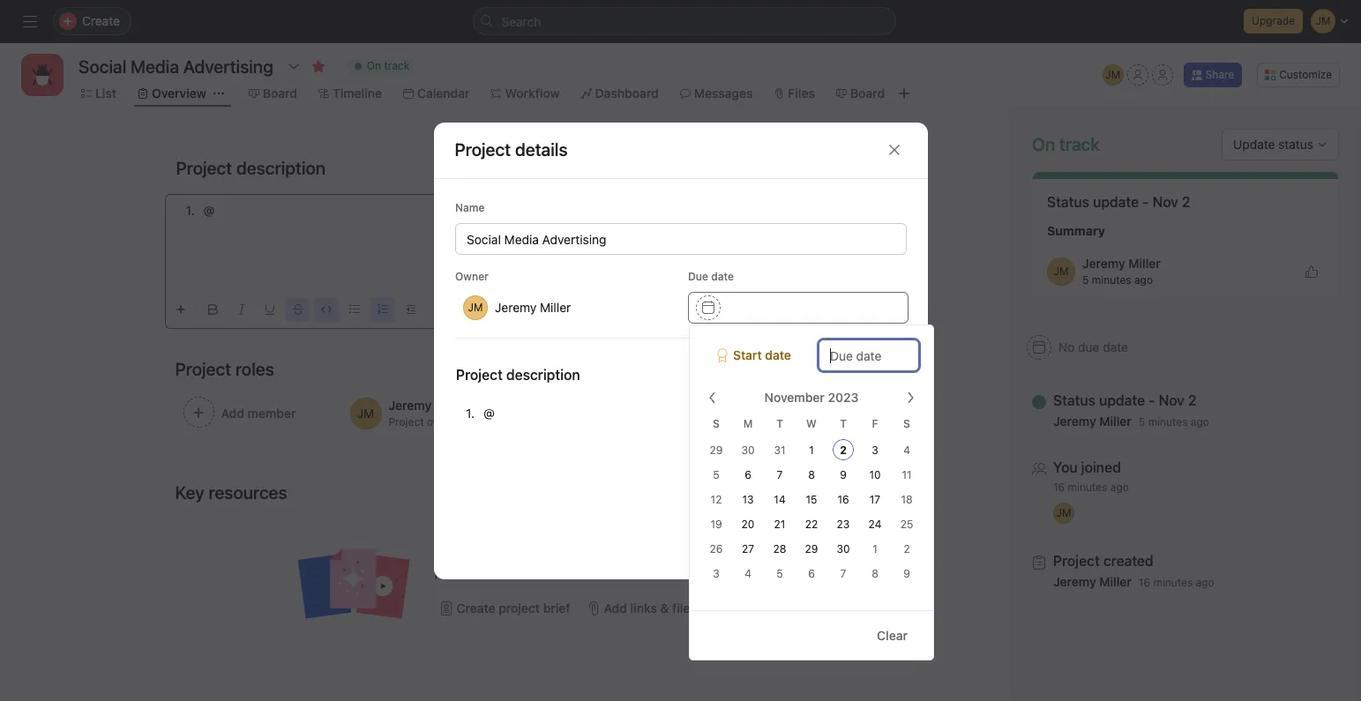 Task type: locate. For each thing, give the bounding box(es) containing it.
1 down 24
[[873, 543, 878, 556]]

0 horizontal spatial 8
[[809, 469, 815, 482]]

board right files
[[851, 86, 885, 101]]

status update - nov 2 jeremy miller 5 minutes ago
[[1054, 393, 1210, 429]]

15
[[806, 493, 818, 507]]

0 horizontal spatial 30
[[742, 444, 755, 457]]

2023
[[828, 390, 859, 405]]

jeremy down project created
[[1054, 575, 1097, 590]]

project down and
[[499, 601, 540, 616]]

status inside the status update - nov 2 jeremy miller 5 minutes ago
[[1054, 393, 1096, 409]]

1 horizontal spatial 30
[[837, 543, 850, 556]]

16 down project created
[[1139, 576, 1151, 590]]

you joined button
[[1054, 459, 1130, 477]]

1 horizontal spatial 7
[[841, 568, 847, 581]]

jeremy down summary
[[1083, 256, 1126, 271]]

2 a from the left
[[686, 545, 693, 560]]

t down 2023
[[840, 417, 847, 431]]

1 horizontal spatial 29
[[805, 543, 819, 556]]

8
[[809, 469, 815, 482], [872, 568, 879, 581]]

1 horizontal spatial 8
[[872, 568, 879, 581]]

1 vertical spatial @
[[483, 406, 494, 421]]

jeremy miller link for project created
[[1054, 575, 1132, 590]]

0 vertical spatial 3
[[872, 444, 879, 457]]

1 horizontal spatial 16
[[1054, 481, 1065, 494]]

project created jeremy miller 16 minutes ago
[[1054, 553, 1215, 590]]

Due date text field
[[819, 340, 920, 372]]

0 vertical spatial 2
[[1189, 393, 1197, 409]]

jm
[[1106, 68, 1121, 81], [1054, 265, 1069, 278], [1057, 507, 1072, 520]]

project down align at bottom left
[[435, 565, 475, 580]]

list link
[[81, 84, 116, 103]]

30
[[742, 444, 755, 457], [837, 543, 850, 556]]

- inside the status update - nov 2 jeremy miller 5 minutes ago
[[1149, 393, 1156, 409]]

9
[[840, 469, 847, 482], [904, 568, 911, 581]]

0 vertical spatial project
[[435, 565, 475, 580]]

jeremy inside project created jeremy miller 16 minutes ago
[[1054, 575, 1097, 590]]

toolbar
[[168, 289, 846, 322]]

0 horizontal spatial a
[[570, 545, 577, 560]]

7 down 23
[[841, 568, 847, 581]]

0 vertical spatial 1
[[810, 444, 814, 457]]

you
[[1054, 460, 1078, 476]]

- left nov in the bottom right of the page
[[1149, 393, 1156, 409]]

november 2023 button
[[753, 382, 888, 414]]

0 horizontal spatial 7
[[777, 469, 783, 482]]

create project brief button
[[435, 593, 575, 625]]

minutes
[[1092, 274, 1132, 287], [1149, 416, 1188, 429], [1068, 481, 1108, 494], [1154, 576, 1193, 590]]

1 horizontal spatial t
[[840, 417, 847, 431]]

0 horizontal spatial brief
[[478, 565, 504, 580]]

date inside 'project details' dialog
[[711, 270, 734, 283]]

miller down status update - nov 2 button
[[1100, 414, 1132, 429]]

update inside the status update - nov 2 jeremy miller 5 minutes ago
[[1100, 393, 1146, 409]]

2 vertical spatial jm
[[1057, 507, 1072, 520]]

1 horizontal spatial a
[[686, 545, 693, 560]]

ago inside the status update - nov 2 jeremy miller 5 minutes ago
[[1191, 416, 1210, 429]]

1 horizontal spatial @
[[483, 406, 494, 421]]

miller right at mention image
[[540, 300, 571, 315]]

2 horizontal spatial 16
[[1139, 576, 1151, 590]]

start date
[[733, 348, 792, 363]]

1 horizontal spatial s
[[904, 417, 911, 431]]

jeremy inside jeremy miller 5 minutes ago
[[1083, 256, 1126, 271]]

jeremy miller link down summary
[[1083, 256, 1161, 271]]

date right 'start'
[[766, 348, 792, 363]]

1 vertical spatial 6
[[809, 568, 815, 581]]

13
[[743, 493, 754, 507]]

1 vertical spatial 2
[[840, 444, 847, 457]]

4 up 11
[[904, 444, 911, 457]]

0 vertical spatial jm
[[1106, 68, 1121, 81]]

1
[[810, 444, 814, 457], [873, 543, 878, 556]]

29 up 12
[[710, 444, 723, 457]]

brief down supporting
[[543, 601, 571, 616]]

create
[[457, 601, 496, 616]]

due date
[[688, 270, 734, 283]]

with
[[659, 545, 683, 560]]

miller down project created
[[1100, 575, 1132, 590]]

code image
[[321, 304, 331, 315]]

close this dialog image
[[887, 143, 902, 157]]

31
[[774, 444, 786, 457]]

1 horizontal spatial board link
[[837, 84, 885, 103]]

0 vertical spatial status
[[1048, 194, 1090, 210]]

5 down status update - nov 2 button
[[1139, 416, 1146, 429]]

0 horizontal spatial 1
[[810, 444, 814, 457]]

minutes down nov in the bottom right of the page
[[1149, 416, 1188, 429]]

8 down 24
[[872, 568, 879, 581]]

date for due date
[[711, 270, 734, 283]]

Project description title text field
[[165, 150, 330, 187]]

0 horizontal spatial 4
[[745, 568, 752, 581]]

project inside align your team around a shared vision with a project brief and supporting resources.
[[435, 565, 475, 580]]

@ down project description title text field
[[203, 203, 215, 218]]

4
[[904, 444, 911, 457], [745, 568, 752, 581]]

8 up 15
[[809, 469, 815, 482]]

status up summary
[[1048, 194, 1090, 210]]

jeremy
[[1083, 256, 1126, 271], [495, 300, 536, 315], [1054, 414, 1097, 429], [1054, 575, 1097, 590]]

Name text field
[[455, 223, 907, 255]]

25
[[901, 518, 914, 531]]

update
[[1094, 194, 1140, 210], [1100, 393, 1146, 409]]

1 horizontal spatial brief
[[543, 601, 571, 616]]

ago
[[1135, 274, 1154, 287], [1191, 416, 1210, 429], [1111, 481, 1130, 494], [1196, 576, 1215, 590]]

30 down 23
[[837, 543, 850, 556]]

on track
[[1033, 134, 1100, 154]]

supporting
[[532, 565, 594, 580]]

29 down 22 in the right bottom of the page
[[805, 543, 819, 556]]

1 vertical spatial status
[[1054, 393, 1096, 409]]

0 horizontal spatial 16
[[838, 493, 850, 507]]

due
[[688, 270, 708, 283]]

2 right nov in the bottom right of the page
[[1189, 393, 1197, 409]]

16
[[1054, 481, 1065, 494], [838, 493, 850, 507], [1139, 576, 1151, 590]]

0 vertical spatial brief
[[478, 565, 504, 580]]

jm inside button
[[1106, 68, 1121, 81]]

0 horizontal spatial board link
[[249, 84, 297, 103]]

ago inside project created jeremy miller 16 minutes ago
[[1196, 576, 1215, 590]]

0 horizontal spatial t
[[777, 417, 784, 431]]

t up 31
[[777, 417, 784, 431]]

jm button
[[1103, 64, 1124, 86]]

jeremy miller link for status
[[1054, 414, 1132, 429]]

2 horizontal spatial 2
[[1189, 393, 1197, 409]]

dashboard
[[595, 86, 659, 101]]

jeremy miller link down status update - nov 2 button
[[1054, 414, 1132, 429]]

1 horizontal spatial board
[[851, 86, 885, 101]]

minutes down summary
[[1092, 274, 1132, 287]]

3
[[872, 444, 879, 457], [713, 568, 720, 581]]

s down the next month icon
[[904, 417, 911, 431]]

0 vertical spatial -
[[1143, 194, 1150, 210]]

1 horizontal spatial date
[[766, 348, 792, 363]]

brief down your on the left
[[478, 565, 504, 580]]

s
[[713, 417, 720, 431], [904, 417, 911, 431]]

2 down 2023
[[840, 444, 847, 457]]

jeremy right link image
[[495, 300, 536, 315]]

1 vertical spatial update
[[1100, 393, 1146, 409]]

joined
[[1082, 460, 1122, 476]]

0 vertical spatial 30
[[742, 444, 755, 457]]

0 horizontal spatial board
[[263, 86, 297, 101]]

underline image
[[264, 304, 275, 315]]

numbered list image
[[377, 304, 388, 315]]

link image
[[462, 304, 473, 315]]

1 vertical spatial jm
[[1054, 265, 1069, 278]]

0 horizontal spatial s
[[713, 417, 720, 431]]

s down previous month icon
[[713, 417, 720, 431]]

6
[[745, 469, 752, 482], [809, 568, 815, 581]]

minutes inside the status update - nov 2 jeremy miller 5 minutes ago
[[1149, 416, 1188, 429]]

0 horizontal spatial 2
[[840, 444, 847, 457]]

0 horizontal spatial project
[[435, 565, 475, 580]]

2 vertical spatial jeremy miller link
[[1054, 575, 1132, 590]]

minutes down project created
[[1154, 576, 1193, 590]]

1 vertical spatial brief
[[543, 601, 571, 616]]

- left nov 2
[[1143, 194, 1150, 210]]

november 2023
[[765, 390, 859, 405]]

miller down status update - nov 2
[[1129, 256, 1161, 271]]

list
[[95, 86, 116, 101]]

create project brief
[[457, 601, 571, 616]]

30 down m
[[742, 444, 755, 457]]

status up you
[[1054, 393, 1096, 409]]

1 vertical spatial date
[[766, 348, 792, 363]]

7
[[777, 469, 783, 482], [841, 568, 847, 581]]

a right with
[[686, 545, 693, 560]]

1 vertical spatial jeremy miller link
[[1054, 414, 1132, 429]]

1 horizontal spatial 1
[[873, 543, 878, 556]]

bold image
[[208, 304, 218, 315]]

jeremy miller button
[[455, 292, 600, 323]]

jeremy miller link inside the latest status update element
[[1083, 256, 1161, 271]]

brief
[[478, 565, 504, 580], [543, 601, 571, 616]]

9 left 10
[[840, 469, 847, 482]]

a up supporting
[[570, 545, 577, 560]]

minutes down you joined button
[[1068, 481, 1108, 494]]

- for nov
[[1149, 393, 1156, 409]]

dashboard link
[[581, 84, 659, 103]]

miller
[[1129, 256, 1161, 271], [540, 300, 571, 315], [1100, 414, 1132, 429], [1100, 575, 1132, 590]]

1 horizontal spatial project
[[499, 601, 540, 616]]

5 down summary
[[1083, 274, 1089, 287]]

board link right files
[[837, 84, 885, 103]]

status
[[1048, 194, 1090, 210], [1054, 393, 1096, 409]]

3 down 26
[[713, 568, 720, 581]]

1 vertical spatial -
[[1149, 393, 1156, 409]]

project
[[435, 565, 475, 580], [499, 601, 540, 616]]

None text field
[[74, 50, 278, 82], [688, 292, 909, 323], [74, 50, 278, 82], [688, 292, 909, 323]]

6 down 22 in the right bottom of the page
[[809, 568, 815, 581]]

6 up 13
[[745, 469, 752, 482]]

jeremy inside dropdown button
[[495, 300, 536, 315]]

ago inside you joined 16 minutes ago
[[1111, 481, 1130, 494]]

date inside button
[[766, 348, 792, 363]]

update for nov
[[1100, 393, 1146, 409]]

share
[[1206, 68, 1235, 81]]

0 vertical spatial update
[[1094, 194, 1140, 210]]

next month image
[[904, 391, 918, 405]]

0 vertical spatial jeremy miller link
[[1083, 256, 1161, 271]]

1 vertical spatial 30
[[837, 543, 850, 556]]

0 horizontal spatial @
[[203, 203, 215, 218]]

date for start date
[[766, 348, 792, 363]]

messages link
[[680, 84, 753, 103]]

9 down 25
[[904, 568, 911, 581]]

0 horizontal spatial 29
[[710, 444, 723, 457]]

start date button
[[704, 340, 805, 372]]

5 inside jeremy miller 5 minutes ago
[[1083, 274, 1089, 287]]

overview
[[152, 86, 206, 101]]

1 down w
[[810, 444, 814, 457]]

1 t from the left
[[777, 417, 784, 431]]

date
[[711, 270, 734, 283], [766, 348, 792, 363]]

0 horizontal spatial 6
[[745, 469, 752, 482]]

0 horizontal spatial 3
[[713, 568, 720, 581]]

jm inside the latest status update element
[[1054, 265, 1069, 278]]

jeremy miller link down project created
[[1054, 575, 1132, 590]]

3 up 10
[[872, 444, 879, 457]]

upgrade button
[[1245, 9, 1304, 34]]

board link
[[249, 84, 297, 103], [837, 84, 885, 103]]

0 likes. click to like this task image
[[1305, 265, 1319, 279]]

1 a from the left
[[570, 545, 577, 560]]

board left timeline link
[[263, 86, 297, 101]]

1 vertical spatial 7
[[841, 568, 847, 581]]

brief inside align your team around a shared vision with a project brief and supporting resources.
[[478, 565, 504, 580]]

w
[[807, 417, 817, 431]]

1 vertical spatial 29
[[805, 543, 819, 556]]

4 down 27
[[745, 568, 752, 581]]

minutes inside jeremy miller 5 minutes ago
[[1092, 274, 1132, 287]]

17
[[870, 493, 881, 507]]

1 vertical spatial 4
[[745, 568, 752, 581]]

1 vertical spatial project
[[499, 601, 540, 616]]

board link left timeline link
[[249, 84, 297, 103]]

2 inside the status update - nov 2 jeremy miller 5 minutes ago
[[1189, 393, 1197, 409]]

update up summary
[[1094, 194, 1140, 210]]

1 horizontal spatial 4
[[904, 444, 911, 457]]

0 horizontal spatial date
[[711, 270, 734, 283]]

t
[[777, 417, 784, 431], [840, 417, 847, 431]]

@ down project description text field
[[483, 406, 494, 421]]

status for status update - nov 2
[[1048, 194, 1090, 210]]

resources.
[[597, 565, 657, 580]]

2 vertical spatial 2
[[904, 543, 911, 556]]

calendar
[[417, 86, 470, 101]]

0 vertical spatial 9
[[840, 469, 847, 482]]

1 horizontal spatial 9
[[904, 568, 911, 581]]

update left nov in the bottom right of the page
[[1100, 393, 1146, 409]]

28
[[774, 543, 787, 556]]

jeremy up you
[[1054, 414, 1097, 429]]

0 vertical spatial date
[[711, 270, 734, 283]]

10
[[870, 469, 881, 482]]

16 up 23
[[838, 493, 850, 507]]

project details
[[455, 139, 568, 160]]

date right due
[[711, 270, 734, 283]]

7 down 31
[[777, 469, 783, 482]]

29
[[710, 444, 723, 457], [805, 543, 819, 556]]

timeline link
[[319, 84, 382, 103]]

-
[[1143, 194, 1150, 210], [1149, 393, 1156, 409]]

1 s from the left
[[713, 417, 720, 431]]

- inside the latest status update element
[[1143, 194, 1150, 210]]

16 down you
[[1054, 481, 1065, 494]]

brief inside button
[[543, 601, 571, 616]]

2 down 25
[[904, 543, 911, 556]]

bug image
[[32, 64, 53, 86]]



Task type: describe. For each thing, give the bounding box(es) containing it.
11
[[902, 469, 912, 482]]

and
[[508, 565, 529, 580]]

status for status update - nov 2 jeremy miller 5 minutes ago
[[1054, 393, 1096, 409]]

1 vertical spatial 3
[[713, 568, 720, 581]]

Project description title text field
[[444, 360, 584, 390]]

1 vertical spatial 8
[[872, 568, 879, 581]]

increase list indent image
[[434, 304, 444, 315]]

18
[[901, 493, 913, 507]]

1 board link from the left
[[249, 84, 297, 103]]

miller inside the status update - nov 2 jeremy miller 5 minutes ago
[[1100, 414, 1132, 429]]

upgrade
[[1252, 14, 1296, 27]]

remove from starred image
[[311, 59, 326, 73]]

24
[[869, 518, 882, 531]]

align your team around a shared vision with a project brief and supporting resources.
[[435, 545, 693, 580]]

shared
[[580, 545, 619, 560]]

workflow link
[[491, 84, 560, 103]]

project roles
[[175, 359, 274, 380]]

files
[[789, 86, 815, 101]]

status update - nov 2 button
[[1054, 392, 1210, 410]]

0 horizontal spatial 9
[[840, 469, 847, 482]]

strikethrough image
[[293, 304, 303, 315]]

@ inside 'project details' dialog
[[483, 406, 494, 421]]

at mention image
[[521, 303, 535, 317]]

project inside button
[[499, 601, 540, 616]]

owner
[[455, 270, 488, 283]]

team
[[495, 545, 524, 560]]

name
[[455, 201, 485, 214]]

26
[[710, 543, 723, 556]]

update for nov 2
[[1094, 194, 1140, 210]]

latest status update element
[[1033, 171, 1340, 304]]

22
[[806, 518, 818, 531]]

miller inside project created jeremy miller 16 minutes ago
[[1100, 575, 1132, 590]]

0 vertical spatial 29
[[710, 444, 723, 457]]

14
[[774, 493, 786, 507]]

nov
[[1159, 393, 1185, 409]]

21
[[775, 518, 786, 531]]

0 vertical spatial 4
[[904, 444, 911, 457]]

project created
[[1054, 553, 1154, 569]]

nov 2
[[1153, 194, 1191, 210]]

23
[[837, 518, 850, 531]]

files link
[[774, 84, 815, 103]]

align
[[435, 545, 463, 560]]

you joined 16 minutes ago
[[1054, 460, 1130, 494]]

12
[[711, 493, 722, 507]]

16 inside project created jeremy miller 16 minutes ago
[[1139, 576, 1151, 590]]

1 horizontal spatial 3
[[872, 444, 879, 457]]

5 up 12
[[713, 469, 720, 482]]

1 horizontal spatial 6
[[809, 568, 815, 581]]

- for nov 2
[[1143, 194, 1150, 210]]

jeremy miller
[[495, 300, 571, 315]]

0 vertical spatial 6
[[745, 469, 752, 482]]

messages
[[694, 86, 753, 101]]

27
[[742, 543, 755, 556]]

0 vertical spatial @
[[203, 203, 215, 218]]

2 s from the left
[[904, 417, 911, 431]]

jeremy inside the status update - nov 2 jeremy miller 5 minutes ago
[[1054, 414, 1097, 429]]

status update - nov 2
[[1048, 194, 1191, 210]]

2 board link from the left
[[837, 84, 885, 103]]

ago inside jeremy miller 5 minutes ago
[[1135, 274, 1154, 287]]

clear
[[877, 628, 908, 643]]

jeremy miller 5 minutes ago
[[1083, 256, 1161, 287]]

5 down 28
[[777, 568, 783, 581]]

1 vertical spatial 9
[[904, 568, 911, 581]]

2 board from the left
[[851, 86, 885, 101]]

minutes inside project created jeremy miller 16 minutes ago
[[1154, 576, 1193, 590]]

summary
[[1048, 223, 1106, 238]]

november
[[765, 390, 825, 405]]

m
[[744, 417, 753, 431]]

1 vertical spatial 1
[[873, 543, 878, 556]]

your
[[467, 545, 492, 560]]

vision
[[622, 545, 655, 560]]

decrease list indent image
[[406, 304, 416, 315]]

20
[[742, 518, 755, 531]]

project details dialog
[[434, 122, 928, 579]]

overview link
[[138, 84, 206, 103]]

5 inside the status update - nov 2 jeremy miller 5 minutes ago
[[1139, 416, 1146, 429]]

italics image
[[236, 304, 247, 315]]

miller inside jeremy miller 5 minutes ago
[[1129, 256, 1161, 271]]

key resources
[[175, 483, 287, 503]]

16 inside you joined 16 minutes ago
[[1054, 481, 1065, 494]]

f
[[872, 417, 879, 431]]

1 horizontal spatial 2
[[904, 543, 911, 556]]

timeline
[[333, 86, 382, 101]]

start
[[733, 348, 762, 363]]

miller inside dropdown button
[[540, 300, 571, 315]]

share button
[[1184, 63, 1243, 87]]

19
[[711, 518, 722, 531]]

bulleted list image
[[349, 304, 360, 315]]

0 vertical spatial 8
[[809, 469, 815, 482]]

previous month image
[[706, 391, 720, 405]]

clear button
[[866, 620, 920, 652]]

calendar link
[[403, 84, 470, 103]]

minutes inside you joined 16 minutes ago
[[1068, 481, 1108, 494]]

1 board from the left
[[263, 86, 297, 101]]

workflow
[[505, 86, 560, 101]]

0 vertical spatial 7
[[777, 469, 783, 482]]

around
[[527, 545, 567, 560]]

2 t from the left
[[840, 417, 847, 431]]



Task type: vqa. For each thing, say whether or not it's contained in the screenshot.
option group
no



